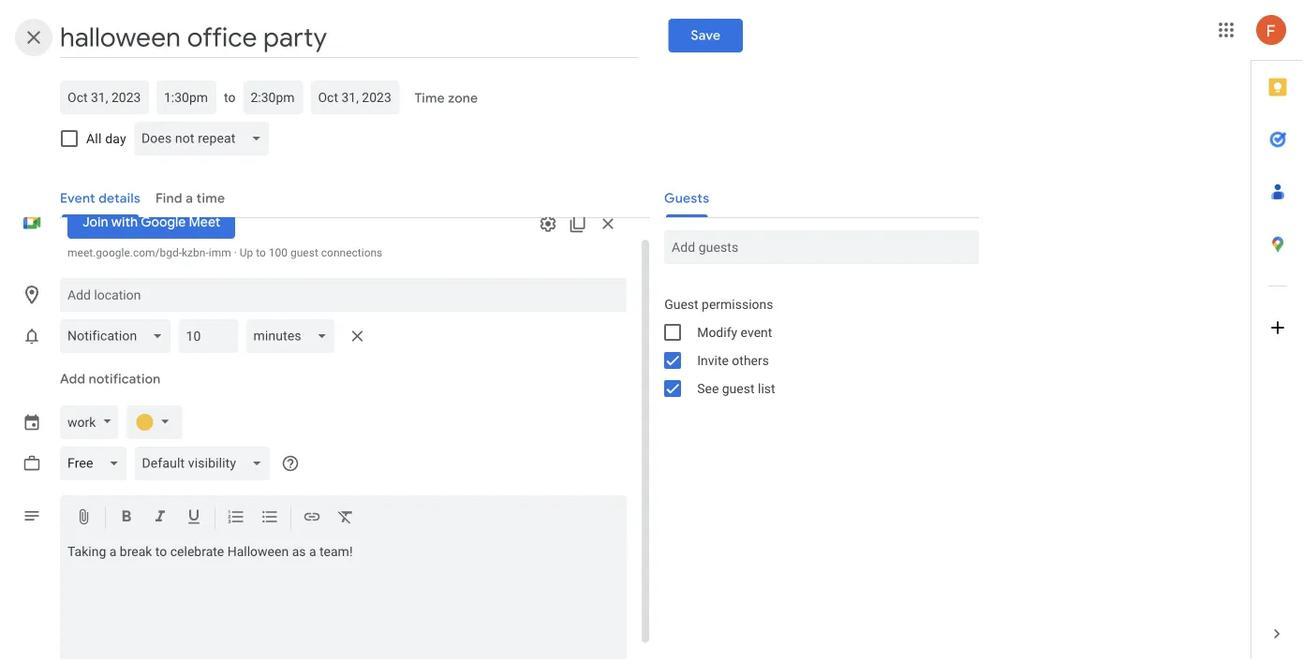 Task type: describe. For each thing, give the bounding box(es) containing it.
0 vertical spatial guest
[[291, 247, 319, 260]]

guest inside group
[[723, 381, 755, 397]]

End date text field
[[318, 86, 392, 109]]

permissions
[[702, 297, 774, 312]]

add notification button
[[52, 357, 168, 402]]

with
[[111, 214, 138, 231]]

save
[[691, 27, 721, 44]]

to inside description text box
[[155, 545, 167, 560]]

2 a from the left
[[309, 545, 316, 560]]

work
[[67, 415, 96, 430]]

add notification
[[60, 371, 161, 388]]

join with google meet
[[82, 214, 221, 231]]

invite
[[698, 353, 729, 368]]

up
[[240, 247, 253, 260]]

Minutes in advance for notification number field
[[186, 320, 231, 353]]

modify
[[698, 325, 738, 340]]

2 horizontal spatial to
[[256, 247, 266, 260]]

event
[[741, 325, 773, 340]]

Start date text field
[[67, 86, 142, 109]]

Start time text field
[[164, 86, 209, 109]]

·
[[234, 247, 237, 260]]

modify event
[[698, 325, 773, 340]]

Description text field
[[60, 545, 627, 661]]

insert link image
[[303, 508, 322, 530]]

time zone button
[[407, 82, 486, 115]]

all
[[86, 131, 102, 146]]

connections
[[321, 247, 383, 260]]

time
[[415, 90, 445, 107]]

1 a from the left
[[109, 545, 117, 560]]

remove formatting image
[[337, 508, 355, 530]]

list
[[758, 381, 776, 397]]

meet.google.com/bgd-
[[67, 247, 182, 260]]

notification
[[89, 371, 161, 388]]

guest
[[665, 297, 699, 312]]

team!
[[320, 545, 353, 560]]



Task type: locate. For each thing, give the bounding box(es) containing it.
zone
[[448, 90, 478, 107]]

group containing guest permissions
[[650, 291, 980, 403]]

kzbn-
[[182, 247, 209, 260]]

all day
[[86, 131, 126, 146]]

halloween
[[228, 545, 289, 560]]

invite others
[[698, 353, 770, 368]]

meet
[[189, 214, 221, 231]]

0 horizontal spatial to
[[155, 545, 167, 560]]

1 horizontal spatial guest
[[723, 381, 755, 397]]

others
[[732, 353, 770, 368]]

2 vertical spatial to
[[155, 545, 167, 560]]

day
[[105, 131, 126, 146]]

as
[[292, 545, 306, 560]]

see
[[698, 381, 719, 397]]

0 horizontal spatial a
[[109, 545, 117, 560]]

0 vertical spatial to
[[224, 90, 236, 105]]

time zone
[[415, 90, 478, 107]]

1 vertical spatial guest
[[723, 381, 755, 397]]

group
[[650, 291, 980, 403]]

guest
[[291, 247, 319, 260], [723, 381, 755, 397]]

taking a break to celebrate halloween as a team!
[[67, 545, 353, 560]]

taking
[[67, 545, 106, 560]]

meet.google.com/bgd-kzbn-imm · up to 100 guest connections
[[67, 247, 383, 260]]

a
[[109, 545, 117, 560], [309, 545, 316, 560]]

100
[[269, 247, 288, 260]]

Title text field
[[60, 17, 639, 58]]

tab list
[[1252, 61, 1304, 608]]

google
[[141, 214, 186, 231]]

see guest list
[[698, 381, 776, 397]]

break
[[120, 545, 152, 560]]

Guests text field
[[672, 231, 972, 264]]

imm
[[209, 247, 231, 260]]

10 minutes before element
[[60, 316, 373, 357]]

to right break
[[155, 545, 167, 560]]

1 vertical spatial to
[[256, 247, 266, 260]]

a left break
[[109, 545, 117, 560]]

guest left list
[[723, 381, 755, 397]]

celebrate
[[170, 545, 224, 560]]

save button
[[669, 19, 744, 52]]

join
[[82, 214, 108, 231]]

to right up
[[256, 247, 266, 260]]

add
[[60, 371, 85, 388]]

None field
[[134, 122, 277, 156], [60, 320, 178, 353], [246, 320, 343, 353], [60, 447, 135, 481], [135, 447, 278, 481], [134, 122, 277, 156], [60, 320, 178, 353], [246, 320, 343, 353], [60, 447, 135, 481], [135, 447, 278, 481]]

1 horizontal spatial a
[[309, 545, 316, 560]]

1 horizontal spatial to
[[224, 90, 236, 105]]

guest right 100
[[291, 247, 319, 260]]

italic image
[[151, 508, 170, 530]]

numbered list image
[[227, 508, 246, 530]]

to left 'end time' text field at the top
[[224, 90, 236, 105]]

a right as
[[309, 545, 316, 560]]

to
[[224, 90, 236, 105], [256, 247, 266, 260], [155, 545, 167, 560]]

guest permissions
[[665, 297, 774, 312]]

bold image
[[117, 508, 136, 530]]

underline image
[[185, 508, 203, 530]]

join with google meet link
[[67, 205, 236, 239]]

0 horizontal spatial guest
[[291, 247, 319, 260]]

bulleted list image
[[261, 508, 279, 530]]

Location text field
[[67, 278, 620, 312]]

formatting options toolbar
[[60, 496, 627, 541]]

End time text field
[[251, 86, 296, 109]]



Task type: vqa. For each thing, say whether or not it's contained in the screenshot.
the Other calendars List
no



